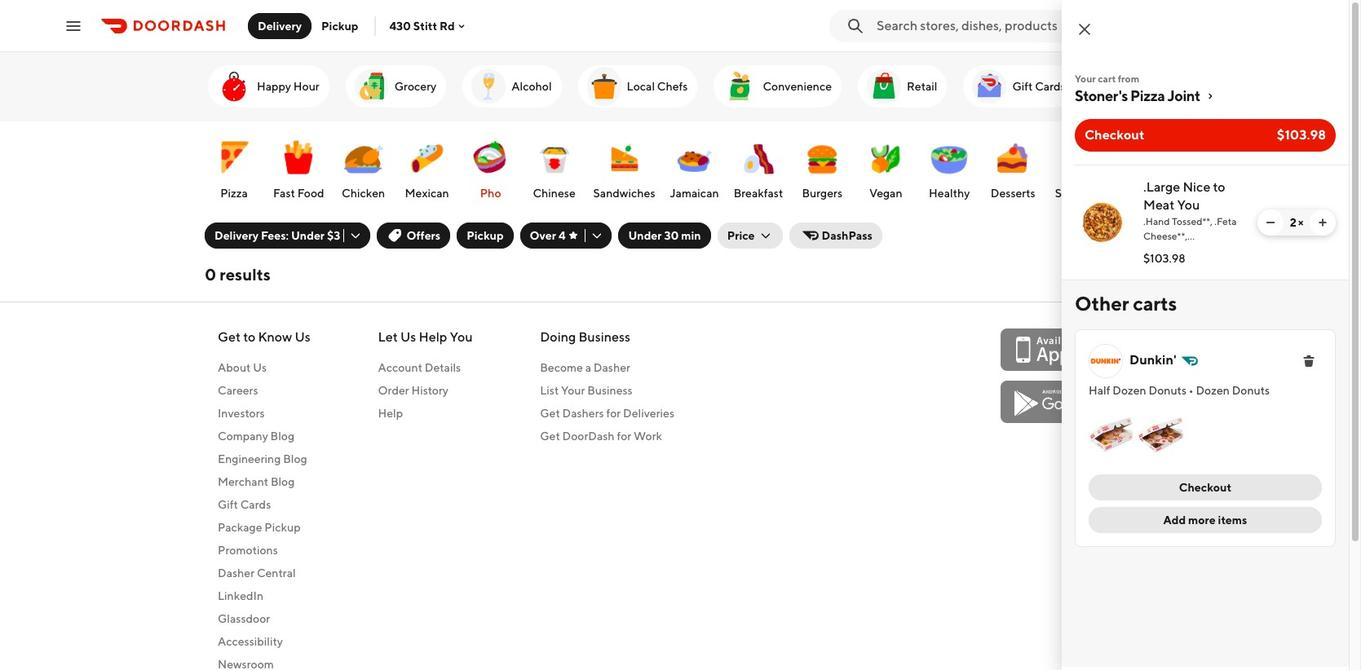 Task type: locate. For each thing, give the bounding box(es) containing it.
you down nice
[[1177, 197, 1200, 213]]

1 horizontal spatial donuts
[[1232, 384, 1270, 397]]

dasher up list your business link
[[594, 361, 630, 374]]

2 vertical spatial pickup
[[265, 521, 301, 534]]

0 horizontal spatial your
[[561, 384, 585, 397]]

pickup right delivery button
[[321, 19, 358, 32]]

1 vertical spatial business
[[587, 384, 633, 397]]

cards down merchant blog
[[240, 498, 271, 511]]

us right know
[[295, 329, 311, 345]]

1 vertical spatial for
[[617, 430, 631, 443]]

0 vertical spatial to
[[1213, 179, 1225, 195]]

blog down company blog link
[[283, 453, 307, 466]]

under
[[291, 229, 325, 242], [628, 229, 662, 242]]

dozen right •
[[1196, 384, 1230, 397]]

close image
[[1075, 20, 1094, 39]]

mexican
[[405, 187, 449, 200]]

1 horizontal spatial us
[[295, 329, 311, 345]]

pickup button left 430
[[312, 13, 368, 39]]

0 horizontal spatial under
[[291, 229, 325, 242]]

health link
[[1092, 65, 1186, 108]]

blog for engineering blog
[[283, 453, 307, 466]]

1 donuts from the left
[[1149, 384, 1187, 397]]

sandwiches
[[593, 187, 655, 200]]

offers
[[406, 229, 441, 242]]

add one to cart image
[[1316, 216, 1329, 229]]

to
[[1213, 179, 1225, 195], [243, 329, 255, 345]]

0 vertical spatial dasher
[[594, 361, 630, 374]]

donuts
[[1149, 384, 1187, 397], [1232, 384, 1270, 397]]

1 vertical spatial dasher
[[218, 567, 255, 580]]

linkedin link
[[218, 588, 311, 604]]

1 vertical spatial pickup button
[[457, 223, 513, 249]]

pizza left fast
[[220, 187, 248, 200]]

1 vertical spatial gift cards link
[[218, 497, 311, 513]]

business up the get dashers for deliveries
[[587, 384, 633, 397]]

rd
[[440, 19, 455, 32]]

your left the cart
[[1075, 73, 1096, 85]]

1 horizontal spatial gift cards
[[1012, 80, 1066, 93]]

2 vertical spatial get
[[540, 430, 560, 443]]

about
[[218, 361, 251, 374]]

delete saved cart image
[[1302, 355, 1315, 368]]

open menu image
[[64, 16, 83, 35]]

×
[[1298, 216, 1304, 229]]

central
[[257, 567, 296, 580]]

for left work
[[617, 430, 631, 443]]

food
[[297, 187, 324, 200]]

over 4
[[530, 229, 566, 242]]

$3
[[327, 229, 340, 242]]

over 4 button
[[520, 223, 612, 249]]

get to know us
[[218, 329, 311, 345]]

0 vertical spatial your
[[1075, 73, 1096, 85]]

company blog
[[218, 430, 294, 443]]

delivery
[[258, 19, 302, 32], [214, 229, 259, 242]]

gift cards down merchant
[[218, 498, 271, 511]]

1 vertical spatial pizza
[[220, 187, 248, 200]]

dozen donuts image
[[1139, 412, 1185, 458]]

business up become a dasher link at bottom left
[[579, 329, 630, 345]]

1 vertical spatial you
[[450, 329, 473, 345]]

under 30 min
[[628, 229, 701, 242]]

0 vertical spatial you
[[1177, 197, 1200, 213]]

price button
[[717, 223, 783, 249]]

breakfast
[[734, 187, 783, 200]]

delivery up "happy"
[[258, 19, 302, 32]]

a
[[585, 361, 591, 374]]

joint
[[1168, 87, 1200, 104]]

gift up the package at bottom left
[[218, 498, 238, 511]]

0 horizontal spatial gift
[[218, 498, 238, 511]]

1 horizontal spatial dasher
[[594, 361, 630, 374]]

1 horizontal spatial gift cards link
[[964, 65, 1075, 108]]

0 horizontal spatial donuts
[[1149, 384, 1187, 397]]

gift right the gift cards "image"
[[1012, 80, 1033, 93]]

your
[[1075, 73, 1096, 85], [561, 384, 585, 397]]

0 vertical spatial gift cards link
[[964, 65, 1075, 108]]

help down order
[[378, 407, 403, 420]]

0 vertical spatial delivery
[[258, 19, 302, 32]]

next button of carousel image
[[1136, 78, 1152, 95]]

desserts
[[991, 187, 1035, 200]]

1 vertical spatial blog
[[283, 453, 307, 466]]

happy hour image
[[214, 67, 254, 106]]

burgers
[[802, 187, 843, 200]]

half dozen donuts image
[[1089, 412, 1135, 458]]

delivery for delivery
[[258, 19, 302, 32]]

0 horizontal spatial pizza
[[220, 187, 248, 200]]

1 vertical spatial $103.98
[[1143, 252, 1186, 265]]

donuts left •
[[1149, 384, 1187, 397]]

get dashers for deliveries link
[[540, 405, 674, 422]]

gift
[[1012, 80, 1033, 93], [218, 498, 238, 511]]

1 horizontal spatial pickup button
[[457, 223, 513, 249]]

for for doordash
[[617, 430, 631, 443]]

cards left stoner's
[[1035, 80, 1066, 93]]

become a dasher
[[540, 361, 630, 374]]

for inside 'get dashers for deliveries' link
[[606, 407, 621, 420]]

0 vertical spatial help
[[419, 329, 447, 345]]

pickup button down pho
[[457, 223, 513, 249]]

.large nice to meat you image
[[1078, 198, 1127, 247]]

430 stitt rd
[[389, 19, 455, 32]]

0 vertical spatial cards
[[1035, 80, 1066, 93]]

chefs
[[657, 80, 688, 93]]

delivery left fees:
[[214, 229, 259, 242]]

pickup for the bottommost pickup button
[[467, 229, 504, 242]]

us up the careers "link"
[[253, 361, 267, 374]]

0 vertical spatial pickup button
[[312, 13, 368, 39]]

1 horizontal spatial you
[[1177, 197, 1200, 213]]

you up details on the bottom left of the page
[[450, 329, 473, 345]]

dasher up linkedin
[[218, 567, 255, 580]]

1 vertical spatial pickup
[[467, 229, 504, 242]]

for inside get doordash for work "link"
[[617, 430, 631, 443]]

results
[[220, 265, 271, 284]]

get down list
[[540, 407, 560, 420]]

alcohol image
[[469, 67, 508, 106]]

help up account details link
[[419, 329, 447, 345]]

0 vertical spatial checkout
[[1085, 127, 1145, 143]]

1 vertical spatial gift
[[218, 498, 238, 511]]

reset button
[[1094, 262, 1144, 288]]

donuts right •
[[1232, 384, 1270, 397]]

1 horizontal spatial $103.98
[[1277, 127, 1326, 143]]

1 vertical spatial gift cards
[[218, 498, 271, 511]]

1 vertical spatial to
[[243, 329, 255, 345]]

price
[[727, 229, 755, 242]]

get up about
[[218, 329, 241, 345]]

account
[[378, 361, 422, 374]]

us
[[295, 329, 311, 345], [400, 329, 416, 345], [253, 361, 267, 374]]

healthy
[[929, 187, 970, 200]]

order history
[[378, 384, 449, 397]]

1 vertical spatial cards
[[240, 498, 271, 511]]

us inside "link"
[[253, 361, 267, 374]]

0 vertical spatial get
[[218, 329, 241, 345]]

checkout up add more items on the bottom
[[1179, 481, 1232, 494]]

get for get dashers for deliveries
[[540, 407, 560, 420]]

dasher
[[594, 361, 630, 374], [218, 567, 255, 580]]

0 horizontal spatial pickup
[[265, 521, 301, 534]]

add more items button
[[1089, 507, 1322, 534]]

to left know
[[243, 329, 255, 345]]

pickup for leftmost pickup button
[[321, 19, 358, 32]]

get left doordash
[[540, 430, 560, 443]]

blog down investors link
[[270, 430, 294, 443]]

1 vertical spatial help
[[378, 407, 403, 420]]

convenience image
[[721, 67, 760, 106]]

1 vertical spatial delivery
[[214, 229, 259, 242]]

health image
[[1098, 67, 1137, 106]]

investors link
[[218, 405, 311, 422]]

2 horizontal spatial us
[[400, 329, 416, 345]]

retail image
[[865, 67, 904, 106]]

account details
[[378, 361, 461, 374]]

delivery button
[[248, 13, 312, 39]]

pickup button
[[312, 13, 368, 39], [457, 223, 513, 249]]

1 horizontal spatial pickup
[[321, 19, 358, 32]]

2 under from the left
[[628, 229, 662, 242]]

blog down engineering blog link
[[271, 475, 295, 489]]

checkout down stoner's
[[1085, 127, 1145, 143]]

promotions link
[[218, 542, 311, 559]]

delivery inside button
[[258, 19, 302, 32]]

items
[[1218, 514, 1247, 527]]

half dozen donuts • dozen donuts
[[1089, 384, 1270, 397]]

0 horizontal spatial you
[[450, 329, 473, 345]]

add more items
[[1163, 514, 1247, 527]]

2 vertical spatial blog
[[271, 475, 295, 489]]

add more items link
[[1089, 507, 1322, 534]]

1 horizontal spatial your
[[1075, 73, 1096, 85]]

gift cards right the gift cards "image"
[[1012, 80, 1066, 93]]

retail link
[[858, 65, 947, 108]]

1 horizontal spatial to
[[1213, 179, 1225, 195]]

under left '30'
[[628, 229, 662, 242]]

1 vertical spatial get
[[540, 407, 560, 420]]

pickup up 'promotions' link
[[265, 521, 301, 534]]

0 horizontal spatial gift cards
[[218, 498, 271, 511]]

list your business link
[[540, 382, 674, 399]]

0 vertical spatial gift cards
[[1012, 80, 1066, 93]]

delivery for delivery fees: under $3
[[214, 229, 259, 242]]

under 30 min button
[[619, 223, 711, 249]]

checkout
[[1085, 127, 1145, 143], [1179, 481, 1232, 494]]

fast food
[[273, 187, 324, 200]]

your right list
[[561, 384, 585, 397]]

1 horizontal spatial gift
[[1012, 80, 1033, 93]]

to right nice
[[1213, 179, 1225, 195]]

us right let
[[400, 329, 416, 345]]

cards
[[1035, 80, 1066, 93], [240, 498, 271, 511]]

1 vertical spatial checkout
[[1179, 481, 1232, 494]]

blog for company blog
[[270, 430, 294, 443]]

1 horizontal spatial checkout
[[1179, 481, 1232, 494]]

0 horizontal spatial dozen
[[1113, 384, 1146, 397]]

dozen right half
[[1113, 384, 1146, 397]]

1 horizontal spatial under
[[628, 229, 662, 242]]

get inside "link"
[[540, 430, 560, 443]]

glassdoor
[[218, 612, 270, 626]]

alcohol link
[[463, 65, 562, 108]]

get doordash for work
[[540, 430, 662, 443]]

soup
[[1127, 187, 1154, 200]]

get
[[218, 329, 241, 345], [540, 407, 560, 420], [540, 430, 560, 443]]

pizza down from
[[1130, 87, 1165, 104]]

0 vertical spatial gift
[[1012, 80, 1033, 93]]

for up get doordash for work "link"
[[606, 407, 621, 420]]

pickup down pho
[[467, 229, 504, 242]]

get dashers for deliveries
[[540, 407, 674, 420]]

0 vertical spatial pickup
[[321, 19, 358, 32]]

0 vertical spatial for
[[606, 407, 621, 420]]

0 horizontal spatial us
[[253, 361, 267, 374]]

0 horizontal spatial help
[[378, 407, 403, 420]]

grocery
[[395, 80, 437, 93]]

hour
[[293, 80, 319, 93]]

1 horizontal spatial pizza
[[1130, 87, 1165, 104]]

help inside "help" link
[[378, 407, 403, 420]]

1 horizontal spatial help
[[419, 329, 447, 345]]

0 vertical spatial blog
[[270, 430, 294, 443]]

1 horizontal spatial dozen
[[1196, 384, 1230, 397]]

2 dozen from the left
[[1196, 384, 1230, 397]]

under left $3
[[291, 229, 325, 242]]

2 horizontal spatial pickup
[[467, 229, 504, 242]]



Task type: vqa. For each thing, say whether or not it's contained in the screenshot.
(23) on the left of the page
no



Task type: describe. For each thing, give the bounding box(es) containing it.
let
[[378, 329, 398, 345]]

help link
[[378, 405, 473, 422]]

convenience
[[763, 80, 832, 93]]

company blog link
[[218, 428, 311, 444]]

more
[[1188, 514, 1216, 527]]

0 horizontal spatial gift cards link
[[218, 497, 311, 513]]

details
[[425, 361, 461, 374]]

0 horizontal spatial dasher
[[218, 567, 255, 580]]

about us
[[218, 361, 267, 374]]

happy hour link
[[208, 65, 329, 108]]

dashpass
[[822, 229, 873, 242]]

local chefs
[[627, 80, 688, 93]]

2 donuts from the left
[[1232, 384, 1270, 397]]

jamaican
[[670, 187, 719, 200]]

grocery link
[[346, 65, 446, 108]]

next button of carousel image
[[1136, 159, 1152, 175]]

list
[[540, 384, 559, 397]]

linkedin
[[218, 590, 263, 603]]

offers button
[[377, 223, 450, 249]]

remove one from cart image
[[1264, 216, 1277, 229]]

carts
[[1133, 292, 1177, 315]]

seafood
[[1055, 187, 1098, 200]]

order history link
[[378, 382, 473, 399]]

430
[[389, 19, 411, 32]]

package pickup
[[218, 521, 301, 534]]

chicken
[[342, 187, 385, 200]]

accessibility link
[[218, 634, 311, 650]]

pickup inside package pickup link
[[265, 521, 301, 534]]

stoner's pizza joint
[[1075, 87, 1200, 104]]

about us link
[[218, 360, 311, 376]]

order
[[378, 384, 409, 397]]

get for get doordash for work
[[540, 430, 560, 443]]

2
[[1290, 216, 1296, 229]]

your cart from
[[1075, 73, 1139, 85]]

from
[[1118, 73, 1139, 85]]

pho
[[480, 187, 501, 200]]

half
[[1089, 384, 1110, 397]]

deliveries
[[623, 407, 674, 420]]

package
[[218, 521, 262, 534]]

happy hour
[[257, 80, 319, 93]]

happy
[[257, 80, 291, 93]]

stitt
[[413, 19, 437, 32]]

us for let us help you
[[400, 329, 416, 345]]

checkout button
[[1089, 475, 1322, 501]]

package pickup link
[[218, 520, 311, 536]]

nice
[[1183, 179, 1211, 195]]

get for get to know us
[[218, 329, 241, 345]]

gift cards image
[[970, 67, 1009, 106]]

convenience link
[[714, 65, 842, 108]]

other carts
[[1075, 292, 1177, 315]]

glassdoor link
[[218, 611, 311, 627]]

history
[[411, 384, 449, 397]]

to inside .large nice to meat you
[[1213, 179, 1225, 195]]

local chefs image
[[584, 67, 624, 106]]

0 horizontal spatial checkout
[[1085, 127, 1145, 143]]

dashpass button
[[789, 223, 882, 249]]

retail
[[907, 80, 937, 93]]

doing
[[540, 329, 576, 345]]

30
[[664, 229, 679, 242]]

•
[[1189, 384, 1194, 397]]

delivery fees: under $3
[[214, 229, 340, 242]]

min
[[681, 229, 701, 242]]

checkout inside button
[[1179, 481, 1232, 494]]

for for dashers
[[606, 407, 621, 420]]

careers link
[[218, 382, 311, 399]]

under inside button
[[628, 229, 662, 242]]

grocery image
[[352, 67, 391, 106]]

chinese
[[533, 187, 576, 200]]

over
[[530, 229, 556, 242]]

.large nice to meat you
[[1143, 179, 1225, 213]]

0 vertical spatial business
[[579, 329, 630, 345]]

accessibility
[[218, 635, 283, 648]]

merchant
[[218, 475, 268, 489]]

engineering blog
[[218, 453, 307, 466]]

430 stitt rd button
[[389, 19, 468, 32]]

doing business
[[540, 329, 630, 345]]

engineering
[[218, 453, 281, 466]]

become
[[540, 361, 583, 374]]

get doordash for work link
[[540, 428, 674, 444]]

health
[[1141, 80, 1176, 93]]

other
[[1075, 292, 1129, 315]]

vegan
[[869, 187, 902, 200]]

account details link
[[378, 360, 473, 376]]

stoner's
[[1075, 87, 1128, 104]]

let us help you
[[378, 329, 473, 345]]

local chefs link
[[578, 65, 698, 108]]

know
[[258, 329, 292, 345]]

0 horizontal spatial cards
[[240, 498, 271, 511]]

work
[[634, 430, 662, 443]]

0 vertical spatial pizza
[[1130, 87, 1165, 104]]

1 horizontal spatial cards
[[1035, 80, 1066, 93]]

0 vertical spatial $103.98
[[1277, 127, 1326, 143]]

0 horizontal spatial $103.98
[[1143, 252, 1186, 265]]

dashers
[[562, 407, 604, 420]]

list your business
[[540, 384, 633, 397]]

engineering blog link
[[218, 451, 311, 467]]

1 vertical spatial your
[[561, 384, 585, 397]]

1 dozen from the left
[[1113, 384, 1146, 397]]

0
[[205, 265, 216, 284]]

local
[[627, 80, 655, 93]]

0 horizontal spatial pickup button
[[312, 13, 368, 39]]

dasher central
[[218, 567, 296, 580]]

1 under from the left
[[291, 229, 325, 242]]

us for about us
[[253, 361, 267, 374]]

blog for merchant blog
[[271, 475, 295, 489]]

become a dasher link
[[540, 360, 674, 376]]

0 horizontal spatial to
[[243, 329, 255, 345]]

you inside .large nice to meat you
[[1177, 197, 1200, 213]]

dunkin'
[[1130, 352, 1177, 368]]



